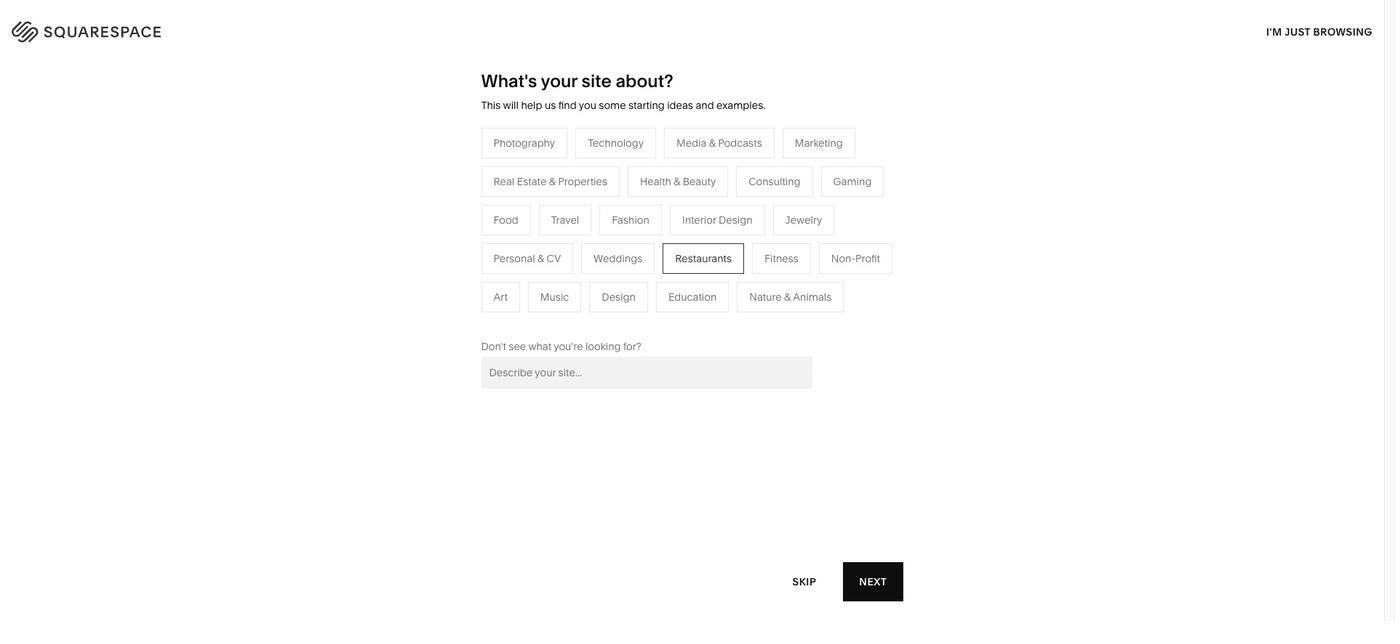 Task type: locate. For each thing, give the bounding box(es) containing it.
0 vertical spatial real estate & properties
[[494, 175, 607, 188]]

properties up travel option
[[558, 175, 607, 188]]

just
[[1285, 25, 1311, 38]]

Travel radio
[[539, 205, 592, 236]]

1 vertical spatial non-
[[440, 268, 464, 281]]

properties inside radio
[[558, 175, 607, 188]]

you
[[579, 99, 596, 112]]

1 horizontal spatial real
[[526, 311, 547, 324]]

interior
[[682, 214, 716, 227]]

media & podcasts
[[676, 137, 762, 150], [526, 246, 612, 259]]

0 horizontal spatial media
[[526, 246, 556, 259]]

0 horizontal spatial estate
[[517, 175, 547, 188]]

log             in
[[1331, 23, 1366, 36]]

music
[[540, 291, 569, 304]]

1 horizontal spatial design
[[719, 214, 753, 227]]

0 vertical spatial nature
[[680, 224, 712, 237]]

looking
[[585, 340, 621, 353]]

see
[[509, 340, 526, 353]]

properties
[[558, 175, 607, 188], [591, 311, 640, 324]]

real estate & properties link
[[526, 311, 655, 324]]

media up events
[[526, 246, 556, 259]]

0 horizontal spatial podcasts
[[568, 246, 612, 259]]

1 vertical spatial podcasts
[[568, 246, 612, 259]]

1 vertical spatial nature
[[749, 291, 782, 304]]

Nature & Animals radio
[[737, 282, 844, 313]]

ideas
[[667, 99, 693, 112]]

you're
[[554, 340, 583, 353]]

estate down the music on the left of the page
[[550, 311, 579, 324]]

Music radio
[[528, 282, 581, 313]]

nature & animals down home & decor link
[[680, 224, 762, 237]]

0 vertical spatial animals
[[724, 224, 762, 237]]

real estate & properties up you're
[[526, 311, 640, 324]]

1 vertical spatial real
[[526, 311, 547, 324]]

next
[[859, 576, 887, 589]]

weddings up the "design" radio
[[594, 252, 642, 265]]

non- right community
[[440, 268, 464, 281]]

1 vertical spatial restaurants
[[675, 252, 732, 265]]

restaurants down nature & animals link
[[675, 252, 732, 265]]

Food radio
[[481, 205, 531, 236]]

non- down jewelry radio
[[831, 252, 855, 265]]

Personal & CV radio
[[481, 244, 573, 274]]

media & podcasts link
[[526, 246, 627, 259]]

animals
[[724, 224, 762, 237], [793, 291, 832, 304]]

fitness link
[[680, 246, 728, 259]]

nature down home
[[680, 224, 712, 237]]

restaurants inside restaurants option
[[675, 252, 732, 265]]

Real Estate & Properties radio
[[481, 166, 620, 197]]

0 vertical spatial properties
[[558, 175, 607, 188]]

Gaming radio
[[821, 166, 884, 197]]

health & beauty
[[640, 175, 716, 188]]

don't see what you're looking for?
[[481, 340, 641, 353]]

1 vertical spatial media
[[526, 246, 556, 259]]

restaurants link
[[526, 224, 598, 237]]

restaurants
[[526, 224, 583, 237], [675, 252, 732, 265]]

1 vertical spatial real estate & properties
[[526, 311, 640, 324]]

what
[[528, 340, 551, 353]]

real
[[494, 175, 514, 188], [526, 311, 547, 324]]

travel up media & podcasts link at the top of the page
[[551, 214, 579, 227]]

properties up looking
[[591, 311, 640, 324]]

0 vertical spatial weddings
[[594, 252, 642, 265]]

non-
[[831, 252, 855, 265], [440, 268, 464, 281]]

what's
[[481, 71, 537, 92]]

0 horizontal spatial nature
[[680, 224, 712, 237]]

1 horizontal spatial fitness
[[765, 252, 799, 265]]

help
[[521, 99, 542, 112]]

in
[[1355, 23, 1366, 36]]

& inside personal & cv option
[[538, 252, 544, 265]]

media & podcasts down and
[[676, 137, 762, 150]]

Health & Beauty radio
[[628, 166, 728, 197]]

photography
[[494, 137, 555, 150]]

degraw image
[[497, 497, 887, 622]]

fitness inside option
[[765, 252, 799, 265]]

squarespace logo image
[[29, 17, 191, 41]]

0 vertical spatial non-
[[831, 252, 855, 265]]

real down the music on the left of the page
[[526, 311, 547, 324]]

nature & animals down fitness option
[[749, 291, 832, 304]]

1 vertical spatial nature & animals
[[749, 291, 832, 304]]

1 horizontal spatial weddings
[[594, 252, 642, 265]]

& inside nature & animals radio
[[784, 291, 791, 304]]

1 horizontal spatial animals
[[793, 291, 832, 304]]

1 vertical spatial weddings
[[526, 289, 575, 302]]

estate up the 'travel' link
[[517, 175, 547, 188]]

animals down decor
[[724, 224, 762, 237]]

media
[[676, 137, 707, 150], [526, 246, 556, 259]]

events
[[526, 268, 558, 281]]

1 vertical spatial design
[[602, 291, 636, 304]]

0 vertical spatial media & podcasts
[[676, 137, 762, 150]]

& inside real estate & properties radio
[[549, 175, 556, 188]]

find
[[558, 99, 577, 112]]

nature & animals
[[680, 224, 762, 237], [749, 291, 832, 304]]

fitness down interior at the top of page
[[680, 246, 714, 259]]

i'm just browsing
[[1266, 25, 1373, 38]]

us
[[545, 99, 556, 112]]

Jewelry radio
[[773, 205, 835, 236]]

0 vertical spatial media
[[676, 137, 707, 150]]

log             in link
[[1331, 23, 1366, 36]]

browsing
[[1313, 25, 1373, 38]]

weddings
[[594, 252, 642, 265], [526, 289, 575, 302]]

Design radio
[[589, 282, 648, 313]]

estate
[[517, 175, 547, 188], [550, 311, 579, 324]]

gaming
[[833, 175, 872, 188]]

0 vertical spatial podcasts
[[718, 137, 762, 150]]

0 horizontal spatial weddings
[[526, 289, 575, 302]]

non- inside radio
[[831, 252, 855, 265]]

log
[[1331, 23, 1353, 36]]

real estate & properties
[[494, 175, 607, 188], [526, 311, 640, 324]]

home & decor link
[[680, 202, 765, 215]]

1 vertical spatial animals
[[793, 291, 832, 304]]

squarespace logo link
[[29, 17, 296, 41]]

0 vertical spatial estate
[[517, 175, 547, 188]]

travel inside option
[[551, 214, 579, 227]]

Don't see what you're looking for? field
[[481, 357, 812, 389]]

real estate & properties inside real estate & properties radio
[[494, 175, 607, 188]]

1 horizontal spatial estate
[[550, 311, 579, 324]]

0 horizontal spatial media & podcasts
[[526, 246, 612, 259]]

media inside option
[[676, 137, 707, 150]]

Consulting radio
[[736, 166, 813, 197]]

1 horizontal spatial podcasts
[[718, 137, 762, 150]]

Media & Podcasts radio
[[664, 128, 774, 158]]

design
[[719, 214, 753, 227], [602, 291, 636, 304]]

personal & cv
[[494, 252, 561, 265]]

real up food
[[494, 175, 514, 188]]

1 vertical spatial properties
[[591, 311, 640, 324]]

fitness up nature & animals radio
[[765, 252, 799, 265]]

Marketing radio
[[782, 128, 855, 158]]

podcasts
[[718, 137, 762, 150], [568, 246, 612, 259]]

podcasts down restaurants link
[[568, 246, 612, 259]]

weddings down events link
[[526, 289, 575, 302]]

nature
[[680, 224, 712, 237], [749, 291, 782, 304]]

consulting
[[749, 175, 801, 188]]

weddings link
[[526, 289, 590, 302]]

health
[[640, 175, 671, 188]]

1 horizontal spatial restaurants
[[675, 252, 732, 265]]

your
[[541, 71, 578, 92]]

nature down fitness option
[[749, 291, 782, 304]]

about?
[[616, 71, 673, 92]]

Fitness radio
[[752, 244, 811, 274]]

weddings inside weddings option
[[594, 252, 642, 265]]

real estate & properties up the 'travel' link
[[494, 175, 607, 188]]

next button
[[843, 563, 903, 602]]

restaurants down the 'travel' link
[[526, 224, 583, 237]]

media & podcasts down restaurants link
[[526, 246, 612, 259]]

nature & animals link
[[680, 224, 777, 237]]

1 horizontal spatial non-
[[831, 252, 855, 265]]

fitness
[[680, 246, 714, 259], [765, 252, 799, 265]]

home & decor
[[680, 202, 750, 215]]

1 horizontal spatial media
[[676, 137, 707, 150]]

travel
[[526, 202, 554, 215], [551, 214, 579, 227]]

starting
[[628, 99, 665, 112]]

real inside radio
[[494, 175, 514, 188]]

0 vertical spatial restaurants
[[526, 224, 583, 237]]

animals down fitness option
[[793, 291, 832, 304]]

& inside health & beauty option
[[674, 175, 680, 188]]

1 horizontal spatial nature
[[749, 291, 782, 304]]

1 horizontal spatial media & podcasts
[[676, 137, 762, 150]]

0 horizontal spatial non-
[[440, 268, 464, 281]]

&
[[709, 137, 716, 150], [549, 175, 556, 188], [674, 175, 680, 188], [712, 202, 718, 215], [715, 224, 721, 237], [559, 246, 566, 259], [538, 252, 544, 265], [431, 268, 438, 281], [784, 291, 791, 304], [582, 311, 589, 324]]

Photography radio
[[481, 128, 567, 158]]

media up beauty
[[676, 137, 707, 150]]

podcasts down examples.
[[718, 137, 762, 150]]

0 horizontal spatial real
[[494, 175, 514, 188]]

0 vertical spatial real
[[494, 175, 514, 188]]

events link
[[526, 268, 573, 281]]



Task type: describe. For each thing, give the bounding box(es) containing it.
profit
[[855, 252, 880, 265]]

animals inside radio
[[793, 291, 832, 304]]

podcasts inside media & podcasts option
[[718, 137, 762, 150]]

art
[[494, 291, 508, 304]]

personal
[[494, 252, 535, 265]]

0 horizontal spatial restaurants
[[526, 224, 583, 237]]

examples.
[[716, 99, 765, 112]]

jewelry
[[785, 214, 822, 227]]

0 horizontal spatial fitness
[[680, 246, 714, 259]]

estate inside radio
[[517, 175, 547, 188]]

what's your site about? this will help us find you some starting ideas and examples.
[[481, 71, 765, 112]]

non-profit
[[831, 252, 880, 265]]

0 vertical spatial nature & animals
[[680, 224, 762, 237]]

i'm just browsing link
[[1266, 12, 1373, 52]]

degraw element
[[497, 497, 887, 622]]

Interior Design radio
[[670, 205, 765, 236]]

0 horizontal spatial design
[[602, 291, 636, 304]]

community
[[373, 268, 429, 281]]

this
[[481, 99, 501, 112]]

travel down real estate & properties radio
[[526, 202, 554, 215]]

marketing
[[795, 137, 843, 150]]

beauty
[[683, 175, 716, 188]]

and
[[696, 99, 714, 112]]

travel link
[[526, 202, 569, 215]]

decor
[[721, 202, 750, 215]]

community & non-profits link
[[373, 268, 509, 281]]

food
[[494, 214, 518, 227]]

community & non-profits
[[373, 268, 494, 281]]

Art radio
[[481, 282, 520, 313]]

nature & animals inside nature & animals radio
[[749, 291, 832, 304]]

media & podcasts inside media & podcasts option
[[676, 137, 762, 150]]

site
[[582, 71, 612, 92]]

home
[[680, 202, 709, 215]]

education
[[668, 291, 717, 304]]

Technology radio
[[575, 128, 656, 158]]

nature inside radio
[[749, 291, 782, 304]]

i'm
[[1266, 25, 1282, 38]]

skip
[[793, 576, 816, 589]]

skip button
[[777, 563, 832, 603]]

0 horizontal spatial animals
[[724, 224, 762, 237]]

Non-Profit radio
[[819, 244, 893, 274]]

& inside media & podcasts option
[[709, 137, 716, 150]]

Weddings radio
[[581, 244, 655, 274]]

Restaurants radio
[[663, 244, 744, 274]]

some
[[599, 99, 626, 112]]

for?
[[623, 340, 641, 353]]

will
[[503, 99, 519, 112]]

Fashion radio
[[600, 205, 662, 236]]

cv
[[547, 252, 561, 265]]

1 vertical spatial media & podcasts
[[526, 246, 612, 259]]

profits
[[464, 268, 494, 281]]

don't
[[481, 340, 506, 353]]

technology
[[588, 137, 644, 150]]

Education radio
[[656, 282, 729, 313]]

interior design
[[682, 214, 753, 227]]

fashion
[[612, 214, 649, 227]]

1 vertical spatial estate
[[550, 311, 579, 324]]

0 vertical spatial design
[[719, 214, 753, 227]]



Task type: vqa. For each thing, say whether or not it's contained in the screenshot.
DON'T SEE WHAT YOU'RE LOOKING FOR?
yes



